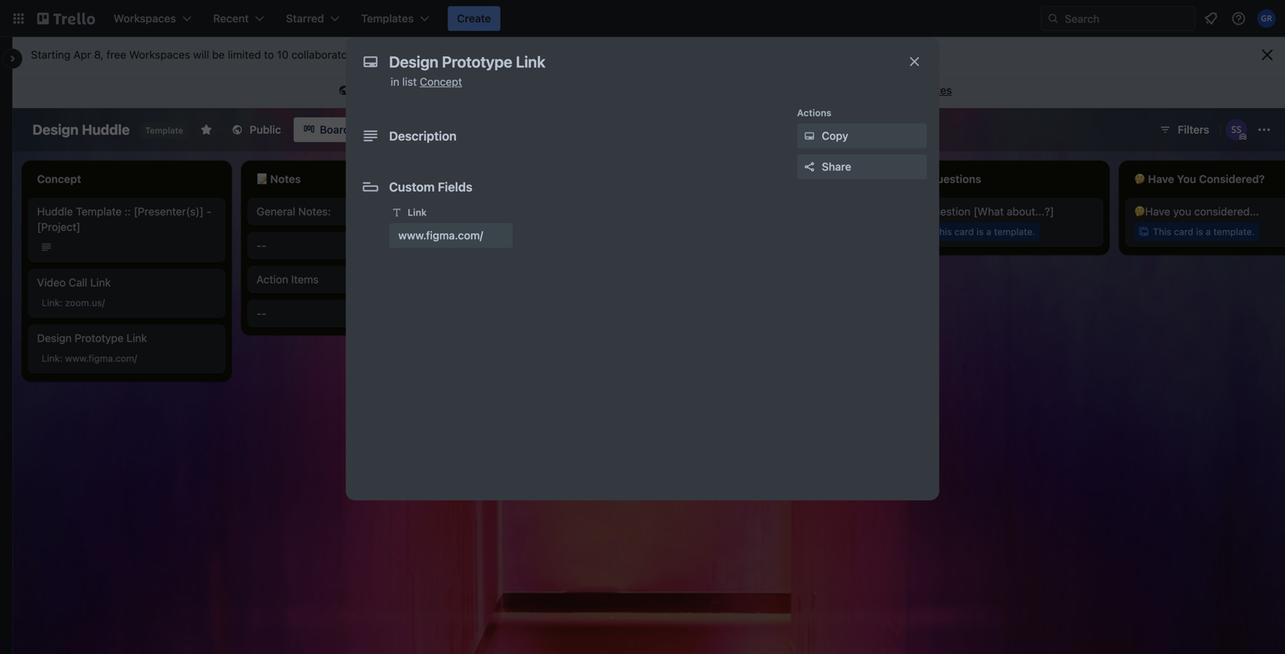 Task type: locate. For each thing, give the bounding box(es) containing it.
this card is a template.
[[495, 227, 597, 237], [934, 227, 1036, 237], [1153, 227, 1255, 237]]

huddle up "[project]" in the top of the page
[[37, 205, 73, 218]]

1 horizontal spatial to
[[611, 84, 621, 97]]

internet
[[569, 84, 608, 97]]

about...?]
[[1007, 205, 1055, 218]]

: down video
[[60, 298, 63, 308]]

to left 10
[[264, 48, 274, 61]]

1 vertical spatial --
[[257, 307, 267, 320]]

3 template. from the left
[[1214, 227, 1255, 237]]

: for video
[[60, 298, 63, 308]]

general notes: link
[[257, 204, 436, 220]]

to left copy.
[[611, 84, 621, 97]]

0 horizontal spatial card
[[516, 227, 535, 237]]

1 horizontal spatial www.figma.com/
[[399, 229, 483, 242]]

link for link : www.figma.com/
[[42, 353, 60, 364]]

about
[[422, 48, 451, 61]]

will
[[193, 48, 209, 61]]

- inside huddle template :: [presenter(s)] - [project]
[[207, 205, 212, 218]]

1 vertical spatial -- link
[[257, 306, 436, 322]]

search image
[[1048, 12, 1060, 25]]

1 vertical spatial sm image
[[389, 205, 405, 220]]

www.figma.com/
[[399, 229, 483, 242], [65, 353, 137, 364]]

2 -- from the top
[[257, 307, 267, 320]]

0 vertical spatial :
[[60, 298, 63, 308]]

0 horizontal spatial template
[[76, 205, 122, 218]]

template left star or unstar board icon
[[145, 126, 183, 136]]

-- link
[[257, 238, 436, 254], [257, 306, 436, 322]]

template left "::"
[[76, 205, 122, 218]]

1 vertical spatial more
[[873, 84, 899, 97]]

1 vertical spatial :
[[60, 353, 63, 364]]

open information menu image
[[1231, 11, 1247, 26]]

0 horizontal spatial template.
[[555, 227, 597, 237]]

www.figma.com/ down custom fields
[[399, 229, 483, 242]]

2 horizontal spatial template.
[[1214, 227, 1255, 237]]

more right explore
[[873, 84, 899, 97]]

general notes:
[[257, 205, 331, 218]]

0 vertical spatial --
[[257, 239, 267, 252]]

this is a public template for anyone on the internet to copy.
[[355, 84, 650, 97]]

collaborator
[[454, 48, 514, 61]]

link : www.figma.com/
[[42, 353, 137, 364]]

Search field
[[1060, 7, 1195, 30]]

more up list
[[394, 48, 419, 61]]

custom
[[389, 180, 435, 194]]

video
[[37, 276, 66, 289]]

design down the "starting"
[[32, 121, 79, 138]]

design down link : zoom.us/
[[37, 332, 72, 345]]

1 horizontal spatial this card is a template.
[[934, 227, 1036, 237]]

0 horizontal spatial huddle
[[37, 205, 73, 218]]

this
[[355, 84, 376, 97], [495, 227, 513, 237], [934, 227, 952, 237], [1153, 227, 1172, 237]]

copy.
[[623, 84, 650, 97]]

0 vertical spatial huddle
[[82, 121, 130, 138]]

share button
[[797, 155, 927, 179]]

Board name text field
[[25, 118, 138, 142]]

-
[[207, 205, 212, 218], [257, 239, 262, 252], [262, 239, 267, 252], [257, 307, 262, 320], [262, 307, 267, 320]]

template
[[432, 84, 476, 97]]

huddle inside huddle template :: [presenter(s)] - [project]
[[37, 205, 73, 218]]

fields
[[438, 180, 473, 194]]

link : zoom.us/
[[42, 298, 105, 308]]

🤔have you considered... link
[[1135, 204, 1286, 220]]

1 horizontal spatial huddle
[[82, 121, 130, 138]]

actions
[[797, 107, 832, 118]]

link down the design prototype link
[[42, 353, 60, 364]]

0 vertical spatial to
[[264, 48, 274, 61]]

-- link up action items link
[[257, 238, 436, 254]]

link down custom
[[408, 207, 427, 218]]

template.
[[555, 227, 597, 237], [994, 227, 1036, 237], [1214, 227, 1255, 237]]

2 horizontal spatial card
[[1175, 227, 1194, 237]]

:
[[60, 298, 63, 308], [60, 353, 63, 364]]

::
[[125, 205, 131, 218]]

0 vertical spatial sm image
[[802, 128, 818, 144]]

is
[[379, 84, 387, 97], [538, 227, 545, 237], [977, 227, 984, 237], [1197, 227, 1204, 237]]

more
[[394, 48, 419, 61], [873, 84, 899, 97]]

0 horizontal spatial this card is a template.
[[495, 227, 597, 237]]

action
[[257, 273, 288, 286]]

collaborators.
[[292, 48, 360, 61]]

-- link down action items link
[[257, 306, 436, 322]]

0 vertical spatial -- link
[[257, 238, 436, 254]]

huddle
[[82, 121, 130, 138], [37, 205, 73, 218]]

sm image inside the 'copy' 'link'
[[802, 128, 818, 144]]

[presenter(s)]
[[134, 205, 204, 218]]

link right call
[[90, 276, 111, 289]]

board link
[[294, 118, 359, 142]]

1 vertical spatial template
[[76, 205, 122, 218]]

0 vertical spatial www.figma.com/
[[399, 229, 483, 242]]

to
[[264, 48, 274, 61], [611, 84, 621, 97]]

2 template. from the left
[[994, 227, 1036, 237]]

1 template. from the left
[[555, 227, 597, 237]]

notes:
[[298, 205, 331, 218]]

design inside board name text box
[[32, 121, 79, 138]]

1 card from the left
[[516, 227, 535, 237]]

[what
[[974, 205, 1004, 218]]

board
[[320, 123, 350, 136]]

-- down 'action' on the left top of the page
[[257, 307, 267, 320]]

sm image down actions
[[802, 128, 818, 144]]

video call link
[[37, 276, 111, 289]]

huddle down 8,
[[82, 121, 130, 138]]

sm image
[[802, 128, 818, 144], [389, 205, 405, 220]]

table
[[389, 123, 416, 136]]

0 vertical spatial design
[[32, 121, 79, 138]]

1 this card is a template. from the left
[[495, 227, 597, 237]]

1 : from the top
[[60, 298, 63, 308]]

copy link
[[797, 124, 927, 148]]

1 vertical spatial huddle
[[37, 205, 73, 218]]

call
[[69, 276, 87, 289]]

list
[[402, 75, 417, 88]]

--
[[257, 239, 267, 252], [257, 307, 267, 320]]

concept link
[[420, 75, 462, 88]]

1 horizontal spatial sm image
[[802, 128, 818, 144]]

0 vertical spatial template
[[145, 126, 183, 136]]

sm image down custom
[[389, 205, 405, 220]]

concept
[[420, 75, 462, 88]]

design
[[32, 121, 79, 138], [37, 332, 72, 345]]

1 horizontal spatial more
[[873, 84, 899, 97]]

0 horizontal spatial www.figma.com/
[[65, 353, 137, 364]]

card
[[516, 227, 535, 237], [955, 227, 974, 237], [1175, 227, 1194, 237]]

: down the design prototype link
[[60, 353, 63, 364]]

filters
[[1178, 123, 1210, 136]]

sm image
[[336, 83, 352, 99]]

design for design huddle
[[32, 121, 79, 138]]

www.figma.com/ down prototype
[[65, 353, 137, 364]]

design prototype link
[[37, 332, 147, 345]]

10
[[277, 48, 289, 61]]

1 vertical spatial design
[[37, 332, 72, 345]]

1 horizontal spatial card
[[955, 227, 974, 237]]

link for link : zoom.us/
[[42, 298, 60, 308]]

anyone
[[496, 84, 531, 97]]

🤔have
[[1135, 205, 1171, 218]]

link
[[408, 207, 427, 218], [90, 276, 111, 289], [42, 298, 60, 308], [127, 332, 147, 345], [42, 353, 60, 364]]

0 vertical spatial more
[[394, 48, 419, 61]]

1 horizontal spatial template.
[[994, 227, 1036, 237]]

1 -- from the top
[[257, 239, 267, 252]]

1 vertical spatial www.figma.com/
[[65, 353, 137, 364]]

a
[[390, 84, 396, 97], [548, 227, 553, 237], [987, 227, 992, 237], [1206, 227, 1211, 237]]

explore more templates link
[[822, 78, 962, 103]]

action items
[[257, 273, 319, 286]]

2 this card is a template. from the left
[[934, 227, 1036, 237]]

2 card from the left
[[955, 227, 974, 237]]

1 horizontal spatial template
[[145, 126, 183, 136]]

items
[[291, 273, 319, 286]]

link down video
[[42, 298, 60, 308]]

starting apr 8, free workspaces will be limited to 10 collaborators. learn more about collaborator limits
[[31, 48, 543, 61]]

2 horizontal spatial this card is a template.
[[1153, 227, 1255, 237]]

explore more templates
[[832, 84, 952, 97]]

None text field
[[382, 48, 892, 76]]

-- up 'action' on the left top of the page
[[257, 239, 267, 252]]

2 : from the top
[[60, 353, 63, 364]]

8,
[[94, 48, 104, 61]]

description
[[389, 129, 457, 143]]



Task type: vqa. For each thing, say whether or not it's contained in the screenshot.
the left Terry Turtle (terryturtle) icon
no



Task type: describe. For each thing, give the bounding box(es) containing it.
🙋question [what about...?]
[[915, 205, 1055, 218]]

custom fields
[[389, 180, 473, 194]]

apr
[[73, 48, 91, 61]]

more inside "link"
[[873, 84, 899, 97]]

copy
[[822, 129, 849, 142]]

🙋question
[[915, 205, 971, 218]]

star or unstar board image
[[200, 124, 213, 136]]

the
[[550, 84, 566, 97]]

starting
[[31, 48, 71, 61]]

[project]
[[37, 221, 81, 233]]

design for design prototype link
[[37, 332, 72, 345]]

public
[[399, 84, 429, 97]]

learn
[[363, 48, 391, 61]]

free
[[107, 48, 126, 61]]

huddle inside board name text box
[[82, 121, 130, 138]]

greg robinson (gregrobinson96) image
[[1258, 9, 1276, 28]]

action items link
[[257, 272, 436, 288]]

considered...
[[1195, 205, 1260, 218]]

share
[[822, 160, 852, 173]]

huddle template :: [presenter(s)] - [project] link
[[37, 204, 216, 235]]

public button
[[222, 118, 290, 142]]

huddle template :: [presenter(s)] - [project]
[[37, 205, 212, 233]]

in list concept
[[391, 75, 462, 88]]

learn more about collaborator limits link
[[363, 48, 543, 61]]

prototype
[[75, 332, 124, 345]]

table link
[[362, 118, 425, 142]]

2 -- link from the top
[[257, 306, 436, 322]]

3 card from the left
[[1175, 227, 1194, 237]]

create button
[[448, 6, 501, 31]]

stu smith (stusmith18) image
[[1226, 119, 1248, 141]]

for
[[479, 84, 493, 97]]

limited
[[228, 48, 261, 61]]

public
[[250, 123, 281, 136]]

1 vertical spatial to
[[611, 84, 621, 97]]

: for design
[[60, 353, 63, 364]]

link for link
[[408, 207, 427, 218]]

show menu image
[[1257, 122, 1272, 138]]

on
[[534, 84, 547, 97]]

customize views image
[[433, 122, 449, 138]]

-- for 1st -- link
[[257, 239, 267, 252]]

in
[[391, 75, 400, 88]]

workspaces
[[129, 48, 190, 61]]

design huddle
[[32, 121, 130, 138]]

be
[[212, 48, 225, 61]]

filters button
[[1155, 118, 1214, 142]]

primary element
[[0, 0, 1286, 37]]

templates
[[902, 84, 952, 97]]

0 horizontal spatial more
[[394, 48, 419, 61]]

🤔have you considered...
[[1135, 205, 1260, 218]]

general
[[257, 205, 295, 218]]

create
[[457, 12, 491, 25]]

0 notifications image
[[1202, 9, 1221, 28]]

1 -- link from the top
[[257, 238, 436, 254]]

you
[[1174, 205, 1192, 218]]

link right prototype
[[127, 332, 147, 345]]

-- for 1st -- link from the bottom of the page
[[257, 307, 267, 320]]

0 horizontal spatial to
[[264, 48, 274, 61]]

template inside huddle template :: [presenter(s)] - [project]
[[76, 205, 122, 218]]

video call link link
[[37, 275, 216, 291]]

zoom.us/
[[65, 298, 105, 308]]

🙋question [what about...?] link
[[915, 204, 1095, 220]]

explore
[[832, 84, 870, 97]]

3 this card is a template. from the left
[[1153, 227, 1255, 237]]

design prototype link link
[[37, 331, 216, 346]]

0 horizontal spatial sm image
[[389, 205, 405, 220]]

limits
[[517, 48, 543, 61]]



